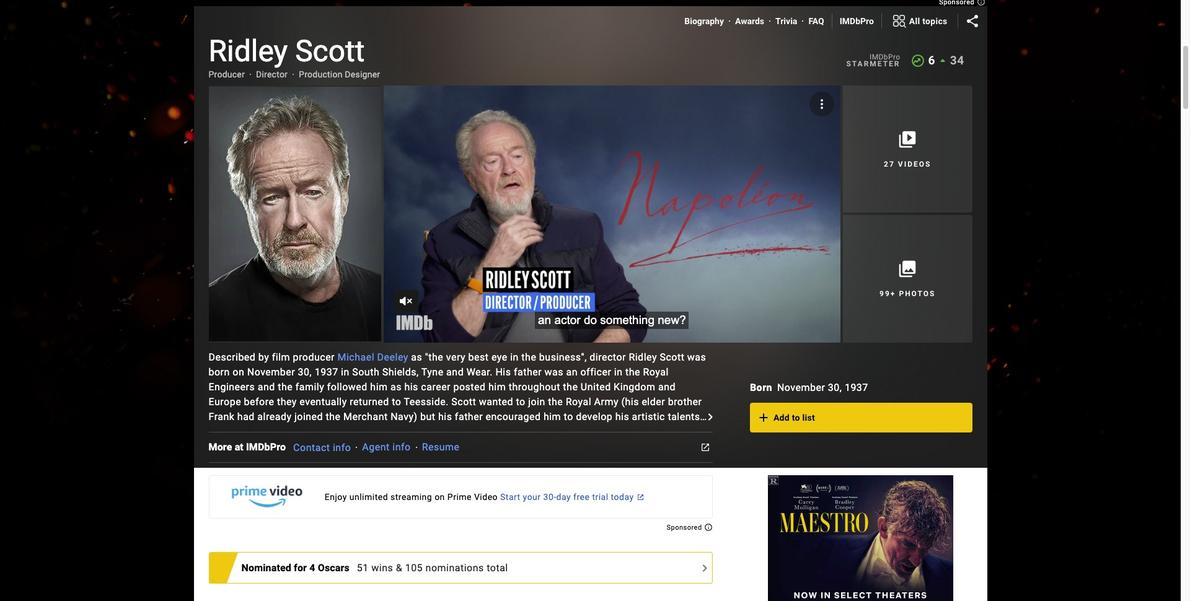 Task type: locate. For each thing, give the bounding box(es) containing it.
for left 4 in the left bottom of the page
[[294, 562, 307, 574]]

was down business",
[[545, 366, 564, 378]]

in up 'shown'
[[209, 515, 217, 527]]

first down began
[[638, 560, 657, 571]]

a
[[508, 441, 514, 452], [358, 455, 364, 467], [385, 530, 391, 542], [490, 545, 495, 557]]

0 vertical spatial 1937
[[315, 366, 338, 378]]

2 vertical spatial as
[[494, 441, 506, 452]]

vanessa kirby, star of the historical drama 'napoleon,' alongside director ridley scott break down moments filming that helped them find moments of genuine truth and laughter. image
[[384, 85, 841, 343]]

making
[[378, 515, 413, 527]]

of inside in 1962, he joined the bbc as a trainee set designer working on several high profile series. he attended a trainee director's course while he was there and his first directing job was on an episode of the popular bbc police series
[[299, 470, 309, 482]]

bbc
[[472, 441, 492, 452], [367, 470, 387, 482]]

info for agent info
[[393, 442, 411, 453]]

trainee down london's
[[517, 441, 549, 452]]

television,
[[290, 530, 337, 542]]

27
[[884, 160, 895, 168]]

0 vertical spatial film
[[272, 351, 290, 363]]

next
[[313, 515, 333, 527]]

joined down eventually
[[294, 411, 323, 423]]

music
[[579, 530, 608, 542]]

more
[[345, 589, 369, 601]]

jury
[[393, 574, 414, 586]]

1 vertical spatial film
[[290, 441, 309, 452]]

1 horizontal spatial working
[[612, 441, 650, 452]]

1 horizontal spatial 30,
[[828, 382, 842, 394]]

still
[[338, 545, 355, 557]]

first inside in the 1970s developing ideas for feature films. their first joint endeavor,
[[638, 560, 657, 571]]

0 vertical spatial an
[[566, 366, 578, 378]]

won the jury prize for best first work at cannes in 1977 and was nominated for the palm d'or, more than successfully launching scott's feature film career. the success of
[[209, 574, 703, 601]]

joined inside in 1962, he joined the bbc as a trainee set designer working on several high profile series. he attended a trainee director's course while he was there and his first directing job was on an episode of the popular bbc police series
[[423, 441, 451, 452]]

2 horizontal spatial him
[[544, 411, 561, 423]]

college down develop
[[594, 426, 629, 437]]

working
[[612, 441, 650, 452], [209, 560, 246, 571]]

1 vertical spatial feature
[[540, 589, 573, 601]]

november
[[247, 366, 295, 378], [777, 382, 825, 394]]

topics
[[923, 16, 948, 26]]

1 horizontal spatial by
[[352, 485, 363, 497]]

more right .
[[652, 470, 676, 482]]

to left develop
[[564, 411, 573, 423]]

1 vertical spatial november
[[777, 382, 825, 394]]

0 horizontal spatial at
[[235, 441, 244, 453]]

of right success
[[693, 589, 703, 601]]

, for ,
[[516, 470, 521, 482]]

scott's
[[505, 589, 537, 601]]

he right while
[[510, 455, 522, 467]]

99+
[[880, 290, 896, 298]]

went up contact
[[294, 426, 317, 437]]

agent info button
[[362, 442, 411, 453]]

ridley scott
[[209, 33, 365, 69]]

today up 1970s
[[419, 545, 445, 557]]

0 vertical spatial imdbpro
[[840, 16, 874, 26]]

1 vertical spatial series
[[394, 530, 422, 542]]

an inside in 1962, he joined the bbc as a trainee set designer working on several high profile series. he attended a trainee director's course while he was there and his first directing job was on an episode of the popular bbc police series
[[245, 470, 256, 482]]

0 vertical spatial working
[[612, 441, 650, 452]]

film up they
[[272, 351, 290, 363]]

he
[[280, 426, 292, 437], [693, 426, 704, 437], [409, 441, 420, 452], [510, 455, 522, 467], [545, 485, 557, 497], [342, 500, 354, 512]]

launch image
[[698, 440, 713, 455]]

imdbpro inside imdbpro starmeter
[[870, 53, 900, 61]]

1 vertical spatial ridley
[[629, 351, 657, 363]]

years
[[350, 515, 376, 527]]

scott inside , he formed the advertising production company rsa (ridley scott associates) in 1967 and spent the next 10 years making some of the best known and best loved tv adverts ever shown on british television, including a series of ads for hovis bread set to the music of dvorak's new world symphony which are still talked about today ("'e were a great baker were our dad.")
[[621, 500, 646, 512]]

working up 'directing'
[[612, 441, 650, 452]]

to inside , he formed the advertising production company rsa (ridley scott associates) in 1967 and spent the next 10 years making some of the best known and best loved tv adverts ever shown on british television, including a series of ads for hovis bread set to the music of dvorak's new world symphony which are still talked about today ("'e were a great baker were our dad.")
[[549, 530, 559, 542]]

1 horizontal spatial as
[[411, 351, 422, 363]]

1 horizontal spatial group
[[384, 85, 841, 343]]

, up bbc,
[[516, 470, 521, 482]]

south
[[352, 366, 380, 378]]

0 horizontal spatial november
[[247, 366, 295, 378]]

dvorak's
[[623, 530, 662, 542]]

0 horizontal spatial him
[[370, 381, 388, 393]]

0 vertical spatial series
[[421, 470, 449, 482]]

0 horizontal spatial 30,
[[298, 366, 312, 378]]

in 1962, he joined the bbc as a trainee set designer working on several high profile series. he attended a trainee director's course while he was there and his first directing job was on an episode of the popular bbc police series
[[209, 441, 700, 482]]

him
[[370, 381, 388, 393], [489, 381, 506, 393], [544, 411, 561, 423]]

imdbpro right faq button
[[840, 16, 874, 26]]

him up wanted
[[489, 381, 506, 393]]

helped
[[209, 441, 240, 452]]

the up they
[[278, 381, 293, 393]]

his
[[404, 381, 418, 393], [438, 411, 452, 423], [615, 411, 629, 423], [593, 455, 607, 467], [687, 485, 701, 497]]

scott down advertising.
[[621, 500, 646, 512]]

royal up kingdom
[[643, 366, 669, 378]]

0 horizontal spatial working
[[209, 560, 246, 571]]

set inside in 1962, he joined the bbc as a trainee set designer working on several high profile series. he attended a trainee director's course while he was there and his first directing job was on an episode of the popular bbc police series
[[552, 441, 566, 452]]

1937 up family
[[315, 366, 338, 378]]

0 vertical spatial followed
[[327, 381, 368, 393]]

1 vertical spatial today
[[419, 545, 445, 557]]

but
[[420, 411, 436, 423]]

0 vertical spatial at
[[235, 441, 244, 453]]

producer down which at the left bottom of page
[[271, 560, 313, 571]]

0 horizontal spatial info
[[333, 442, 351, 453]]

and down brother,
[[246, 515, 264, 527]]

november inside as "the very best eye in the business", director ridley scott was born on november 30, 1937 in south shields, tyne and wear. his father was an officer in the royal engineers and the family followed him as his career posted him throughout the united kingdom and europe before they eventually returned to teesside. scott wanted to join the royal army (his elder brother frank had already joined the merchant navy) but his father encouraged him to develop his artistic talents instead and so he went to west hartlepool college of art and then london's royal college of art where he helped found the film department.
[[247, 366, 295, 378]]

0 vertical spatial set
[[552, 441, 566, 452]]

father
[[514, 366, 542, 378], [455, 411, 483, 423]]

for down baker
[[530, 560, 543, 571]]

royal up designer
[[566, 426, 592, 437]]

his
[[496, 366, 511, 378]]

0 vertical spatial went
[[294, 426, 317, 437]]

of up until,
[[299, 470, 309, 482]]

the down eventually
[[326, 411, 341, 423]]

0 horizontal spatial 1937
[[315, 366, 338, 378]]

contact info button
[[293, 442, 351, 453]]

film down cannes
[[576, 589, 594, 601]]

0 vertical spatial 30,
[[298, 366, 312, 378]]

1 horizontal spatial today
[[611, 493, 634, 502]]

series up financial
[[421, 470, 449, 482]]

a down then
[[508, 441, 514, 452]]

1 vertical spatial went
[[559, 485, 582, 497]]

he up company
[[545, 485, 557, 497]]

scott down posted
[[452, 396, 476, 408]]

2 college from the left
[[594, 426, 629, 437]]

series up 'about'
[[394, 530, 422, 542]]

1 vertical spatial first
[[638, 560, 657, 571]]

0 horizontal spatial went
[[294, 426, 317, 437]]

0 horizontal spatial ,
[[337, 500, 339, 512]]

working up endeavor,
[[209, 560, 246, 571]]

royal up develop
[[566, 396, 592, 408]]

and up the before
[[258, 381, 275, 393]]

followed up brother,
[[234, 485, 274, 497]]

0 horizontal spatial an
[[245, 470, 256, 482]]

in inside , he formed the advertising production company rsa (ridley scott associates) in 1967 and spent the next 10 years making some of the best known and best loved tv adverts ever shown on british television, including a series of ads for hovis bread set to the music of dvorak's new world symphony which are still talked about today ("'e were a great baker were our dad.")
[[209, 515, 217, 527]]

an
[[566, 366, 578, 378], [245, 470, 256, 482]]

1 horizontal spatial at
[[491, 485, 500, 497]]

career
[[421, 381, 451, 393]]

as left "the
[[411, 351, 422, 363]]

navy)
[[391, 411, 418, 423]]

joined up director's
[[423, 441, 451, 452]]

art down artistic
[[645, 426, 659, 437]]

0 horizontal spatial followed
[[234, 485, 274, 497]]

1937 up add to list button
[[845, 382, 868, 394]]

work
[[209, 485, 231, 497]]

add
[[774, 413, 790, 423]]

info up attended on the left bottom of page
[[333, 442, 351, 453]]

2 horizontal spatial as
[[494, 441, 506, 452]]

followed down south
[[327, 381, 368, 393]]

and down designer
[[573, 455, 590, 467]]

volume off image
[[398, 294, 413, 309]]

about
[[389, 545, 416, 557]]

0 vertical spatial by
[[258, 351, 269, 363]]

on inside , he formed the advertising production company rsa (ridley scott associates) in 1967 and spent the next 10 years making some of the best known and best loved tv adverts ever shown on british television, including a series of ads for hovis bread set to the music of dvorak's new world symphony which are still talked about today ("'e were a great baker were our dad.")
[[242, 530, 254, 542]]

brother,
[[249, 500, 285, 512]]

by down popular
[[352, 485, 363, 497]]

and down very
[[446, 366, 464, 378]]

encouraged
[[486, 411, 541, 423]]

film up series.
[[290, 441, 309, 452]]

2 info from the left
[[393, 442, 411, 453]]

0 horizontal spatial first
[[610, 455, 629, 467]]

at up profile
[[235, 441, 244, 453]]

imdbpro left popularity up icon
[[870, 53, 900, 61]]

1977
[[595, 574, 618, 586]]

bread
[[503, 530, 529, 542]]

series.
[[264, 455, 296, 467]]

company
[[519, 500, 562, 512]]

1 horizontal spatial more
[[652, 470, 676, 482]]

as up while
[[494, 441, 506, 452]]

faq
[[809, 16, 824, 26]]

1970s
[[416, 560, 445, 571]]

production designer
[[299, 69, 380, 79]]

0 vertical spatial november
[[247, 366, 295, 378]]

ridley up producer
[[209, 33, 288, 69]]

1 were from the left
[[464, 545, 487, 557]]

0 horizontal spatial ridley
[[209, 33, 288, 69]]

tv down job
[[678, 470, 691, 482]]

by inside . more tv work followed until, frustrated by the poor financial rewards at the bbc, he went into advertising. with his younger brother,
[[352, 485, 363, 497]]

0 vertical spatial as
[[411, 351, 422, 363]]

working inside in 1962, he joined the bbc as a trainee set designer working on several high profile series. he attended a trainee director's course while he was there and his first directing job was on an episode of the popular bbc police series
[[612, 441, 650, 452]]

0 horizontal spatial father
[[455, 411, 483, 423]]

art up course
[[461, 426, 475, 437]]

financial
[[407, 485, 448, 497]]

there
[[546, 455, 570, 467]]

30, inside as "the very best eye in the business", director ridley scott was born on november 30, 1937 in south shields, tyne and wear. his father was an officer in the royal engineers and the family followed him as his career posted him throughout the united kingdom and europe before they eventually returned to teesside. scott wanted to join the royal army (his elder brother frank had already joined the merchant navy) but his father encouraged him to develop his artistic talents instead and so he went to west hartlepool college of art and then london's royal college of art where he helped found the film department.
[[298, 366, 312, 378]]

army
[[594, 396, 619, 408]]

0 horizontal spatial joined
[[294, 411, 323, 423]]

0 vertical spatial feature
[[546, 560, 579, 571]]

1 vertical spatial as
[[391, 381, 402, 393]]

an down profile
[[245, 470, 256, 482]]

episode
[[259, 470, 296, 482]]

0 horizontal spatial art
[[461, 426, 475, 437]]

at inside . more tv work followed until, frustrated by the poor financial rewards at the bbc, he went into advertising. with his younger brother,
[[491, 485, 500, 497]]

in down michael
[[341, 366, 350, 378]]

0 vertical spatial producer
[[293, 351, 335, 363]]

a down making
[[385, 530, 391, 542]]

tv down the (ridley at the bottom
[[602, 515, 615, 527]]

advertising.
[[605, 485, 661, 497]]

, inside , he formed the advertising production company rsa (ridley scott associates) in 1967 and spent the next 10 years making some of the best known and best loved tv adverts ever shown on british television, including a series of ads for hovis bread set to the music of dvorak's new world symphony which are still talked about today ("'e were a great baker were our dad.")
[[337, 500, 339, 512]]

first up advertising.
[[610, 455, 629, 467]]

cannes
[[546, 574, 581, 586]]

1 art from the left
[[461, 426, 475, 437]]

began
[[640, 545, 669, 557]]

1 vertical spatial more
[[652, 470, 676, 482]]

1 horizontal spatial art
[[645, 426, 659, 437]]

2 vertical spatial at
[[534, 574, 543, 586]]

0 vertical spatial joined
[[294, 411, 323, 423]]

on up symphony
[[242, 530, 254, 542]]

course
[[448, 455, 480, 467]]

at inside won the jury prize for best first work at cannes in 1977 and was nominated for the palm d'or, more than successfully launching scott's feature film career. the success of
[[534, 574, 543, 586]]

1 vertical spatial 1937
[[845, 382, 868, 394]]

set inside , he formed the advertising production company rsa (ridley scott associates) in 1967 and spent the next 10 years making some of the best known and best loved tv adverts ever shown on british television, including a series of ads for hovis bread set to the music of dvorak's new world symphony which are still talked about today ("'e were a great baker were our dad.")
[[532, 530, 547, 542]]

an down business",
[[566, 366, 578, 378]]

he inside , he formed the advertising production company rsa (ridley scott associates) in 1967 and spent the next 10 years making some of the best known and best loved tv adverts ever shown on british television, including a series of ads for hovis bread set to the music of dvorak's new world symphony which are still talked about today ("'e were a great baker were our dad.")
[[342, 500, 354, 512]]

returned
[[350, 396, 389, 408]]

1 horizontal spatial first
[[638, 560, 657, 571]]

1 horizontal spatial bbc
[[472, 441, 492, 452]]

he up "their"
[[624, 545, 637, 557]]

1 horizontal spatial an
[[566, 366, 578, 378]]

the up the 'frustrated'
[[311, 470, 326, 482]]

and up the elder
[[658, 381, 676, 393]]

in the 1970s developing ideas for feature films. their first joint endeavor,
[[209, 560, 680, 586]]

trainee down agent info
[[367, 455, 399, 467]]

feature inside won the jury prize for best first work at cannes in 1977 and was nominated for the palm d'or, more than successfully launching scott's feature film career. the success of
[[540, 589, 573, 601]]

at up production at the bottom
[[491, 485, 500, 497]]

1 vertical spatial trainee
[[367, 455, 399, 467]]

1 info from the left
[[333, 442, 351, 453]]

1 vertical spatial father
[[455, 411, 483, 423]]

followed
[[327, 381, 368, 393], [234, 485, 274, 497]]

1 horizontal spatial went
[[559, 485, 582, 497]]

more inside button
[[209, 441, 232, 453]]

was down high
[[209, 470, 228, 482]]

to left the join
[[516, 396, 526, 408]]

on down described at the left bottom of page
[[233, 366, 244, 378]]

him up returned on the bottom of the page
[[370, 381, 388, 393]]

teesside.
[[404, 396, 449, 408]]

producer up family
[[293, 351, 335, 363]]

frustrated
[[303, 485, 349, 497]]

1 vertical spatial bbc
[[367, 470, 387, 482]]

his down designer
[[593, 455, 607, 467]]

college down but
[[410, 426, 446, 437]]

for up ("'e
[[457, 530, 471, 542]]

1 vertical spatial ,
[[337, 500, 339, 512]]

see more awards and nominations image
[[697, 561, 712, 576]]

0 horizontal spatial were
[[464, 545, 487, 557]]

more inside . more tv work followed until, frustrated by the poor financial rewards at the bbc, he went into advertising. with his younger brother,
[[652, 470, 676, 482]]

,
[[516, 470, 521, 482], [337, 500, 339, 512]]

nominated for 4 oscars
[[241, 562, 350, 574]]

resume button
[[422, 442, 460, 453]]

2 horizontal spatial at
[[534, 574, 543, 586]]

more at imdbpro button
[[209, 440, 293, 455]]

on inside as "the very best eye in the business", director ridley scott was born on november 30, 1937 in south shields, tyne and wear. his father was an officer in the royal engineers and the family followed him as his career posted him throughout the united kingdom and europe before they eventually returned to teesside. scott wanted to join the royal army (his elder brother frank had already joined the merchant navy) but his father encouraged him to develop his artistic talents instead and so he went to west hartlepool college of art and then london's royal college of art where he helped found the film department.
[[233, 366, 244, 378]]

by right described at the left bottom of page
[[258, 351, 269, 363]]

0 horizontal spatial more
[[209, 441, 232, 453]]

for inside in the 1970s developing ideas for feature films. their first joint endeavor,
[[530, 560, 543, 571]]

followed inside as "the very best eye in the business", director ridley scott was born on november 30, 1937 in south shields, tyne and wear. his father was an officer in the royal engineers and the family followed him as his career posted him throughout the united kingdom and europe before they eventually returned to teesside. scott wanted to join the royal army (his elder brother frank had already joined the merchant navy) but his father encouraged him to develop his artistic talents instead and so he went to west hartlepool college of art and then london's royal college of art where he helped found the film department.
[[327, 381, 368, 393]]

nominated
[[241, 562, 291, 574]]

0 horizontal spatial he
[[298, 455, 311, 467]]

0 vertical spatial ,
[[516, 470, 521, 482]]

1 vertical spatial working
[[209, 560, 246, 571]]

as "the very best eye in the business", director ridley scott was born on november 30, 1937 in south shields, tyne and wear. his father was an officer in the royal engineers and the family followed him as his career posted him throughout the united kingdom and europe before they eventually returned to teesside. scott wanted to join the royal army (his elder brother frank had already joined the merchant navy) but his father encouraged him to develop his artistic talents instead and so he went to west hartlepool college of art and then london's royal college of art where he helped found the film department.
[[209, 351, 706, 452]]

1 vertical spatial at
[[491, 485, 500, 497]]

1 horizontal spatial followed
[[327, 381, 368, 393]]

spent
[[266, 515, 293, 527]]

1 horizontal spatial college
[[594, 426, 629, 437]]

1 vertical spatial he
[[624, 545, 637, 557]]

trivia button
[[776, 15, 797, 27]]

info down hartlepool
[[393, 442, 411, 453]]

0 horizontal spatial college
[[410, 426, 446, 437]]

agent
[[362, 442, 390, 453]]

share on social media image
[[965, 14, 980, 29]]

best inside as "the very best eye in the business", director ridley scott was born on november 30, 1937 in south shields, tyne and wear. his father was an officer in the royal engineers and the family followed him as his career posted him throughout the united kingdom and europe before they eventually returned to teesside. scott wanted to join the royal army (his elder brother frank had already joined the merchant navy) but his father encouraged him to develop his artistic talents instead and so he went to west hartlepool college of art and then london's royal college of art where he helped found the film department.
[[468, 351, 489, 363]]

so
[[266, 426, 278, 437]]

biography
[[685, 16, 724, 26]]

director
[[256, 69, 288, 79]]

2 vertical spatial imdbpro
[[246, 441, 286, 453]]

won
[[354, 574, 373, 586]]

father up throughout
[[514, 366, 542, 378]]

set
[[552, 441, 566, 452], [532, 530, 547, 542]]

went inside as "the very best eye in the business", director ridley scott was born on november 30, 1937 in south shields, tyne and wear. his father was an officer in the royal engineers and the family followed him as his career posted him throughout the united kingdom and europe before they eventually returned to teesside. scott wanted to join the royal army (his elder brother frank had already joined the merchant navy) but his father encouraged him to develop his artistic talents instead and so he went to west hartlepool college of art and then london's royal college of art where he helped found the film department.
[[294, 426, 317, 437]]

0 horizontal spatial set
[[532, 530, 547, 542]]

0 vertical spatial today
[[611, 493, 634, 502]]

described by film producer michael deeley
[[209, 351, 408, 363]]

1 horizontal spatial set
[[552, 441, 566, 452]]

first
[[610, 455, 629, 467], [638, 560, 657, 571]]

1 vertical spatial producer
[[271, 560, 313, 571]]

set up baker
[[532, 530, 547, 542]]

instead
[[209, 426, 243, 437]]

as down shields,
[[391, 381, 402, 393]]

the down loved
[[562, 530, 576, 542]]

his inside in 1962, he joined the bbc as a trainee set designer working on several high profile series. he attended a trainee director's course while he was there and his first directing job was on an episode of the popular bbc police series
[[593, 455, 607, 467]]

went inside . more tv work followed until, frustrated by the poor financial rewards at the bbc, he went into advertising. with his younger brother,
[[559, 485, 582, 497]]

105
[[405, 562, 423, 574]]

1 horizontal spatial were
[[554, 545, 576, 557]]

1 vertical spatial followed
[[234, 485, 274, 497]]

and down "their"
[[621, 574, 638, 586]]

0 vertical spatial trainee
[[517, 441, 549, 452]]

his inside . more tv work followed until, frustrated by the poor financial rewards at the bbc, he went into advertising. with his younger brother,
[[687, 485, 701, 497]]

0 horizontal spatial tv
[[602, 515, 615, 527]]

1 horizontal spatial joined
[[423, 441, 451, 452]]

1 horizontal spatial ,
[[516, 470, 521, 482]]

watch vanessa kirby and director ridley scott on finding the humor of 'napoleon' element
[[384, 86, 841, 343]]

info
[[333, 442, 351, 453], [393, 442, 411, 453]]

to
[[392, 396, 401, 408], [516, 396, 526, 408], [564, 411, 573, 423], [792, 413, 800, 423], [320, 426, 329, 437], [549, 530, 559, 542]]

1 horizontal spatial trainee
[[517, 441, 549, 452]]

nominations
[[426, 562, 484, 574]]

group
[[384, 85, 841, 343], [209, 86, 381, 343]]



Task type: vqa. For each thing, say whether or not it's contained in the screenshot.
Kuwait 2014
no



Task type: describe. For each thing, give the bounding box(es) containing it.
producer inside he began working with producer
[[271, 560, 313, 571]]

the up "formed"
[[366, 485, 380, 497]]

starmeter
[[847, 60, 900, 68]]

faq button
[[809, 15, 824, 27]]

0 horizontal spatial trainee
[[367, 455, 399, 467]]

and inside in 1962, he joined the bbc as a trainee set designer working on several high profile series. he attended a trainee director's course while he was there and his first directing job was on an episode of the popular bbc police series
[[573, 455, 590, 467]]

producer
[[209, 69, 245, 79]]

videos
[[898, 160, 931, 168]]

adverts
[[618, 515, 653, 527]]

&
[[396, 562, 402, 574]]

talked
[[358, 545, 386, 557]]

day
[[556, 493, 571, 502]]

described
[[209, 351, 256, 363]]

categories image
[[892, 14, 907, 29]]

kingdom
[[614, 381, 656, 393]]

and down company
[[531, 515, 548, 527]]

popularity up image
[[911, 53, 926, 68]]

99+ photos button
[[843, 215, 972, 343]]

1 vertical spatial 30,
[[828, 382, 842, 394]]

designer
[[569, 441, 610, 452]]

a down 'agent'
[[358, 455, 364, 467]]

and inside won the jury prize for best first work at cannes in 1977 and was nominated for the palm d'or, more than successfully launching scott's feature film career. the success of
[[621, 574, 638, 586]]

was left there
[[524, 455, 543, 467]]

tv inside , he formed the advertising production company rsa (ridley scott associates) in 1967 and spent the next 10 years making some of the best known and best loved tv adverts ever shown on british television, including a series of ads for hovis bread set to the music of dvorak's new world symphony which are still talked about today ("'e were a great baker were our dad.")
[[602, 515, 615, 527]]

their
[[611, 560, 635, 571]]

agent info
[[362, 442, 411, 453]]

london's
[[521, 426, 563, 437]]

was inside won the jury prize for best first work at cannes in 1977 and was nominated for the palm d'or, more than successfully launching scott's feature film career. the success of
[[641, 574, 660, 586]]

officer
[[581, 366, 611, 378]]

hovis
[[473, 530, 500, 542]]

1 horizontal spatial father
[[514, 366, 542, 378]]

scott up brother
[[660, 351, 685, 363]]

1 vertical spatial royal
[[566, 396, 592, 408]]

awards button
[[735, 15, 764, 27]]

. more tv work followed until, frustrated by the poor financial rewards at the bbc, he went into advertising. with his younger brother,
[[209, 470, 701, 512]]

99+ photos
[[880, 290, 936, 298]]

add to list
[[774, 413, 815, 423]]

the up kingdom
[[626, 366, 640, 378]]

wanted
[[479, 396, 513, 408]]

free
[[574, 493, 590, 502]]

0 vertical spatial ridley
[[209, 33, 288, 69]]

1 horizontal spatial him
[[489, 381, 506, 393]]

contact info
[[293, 442, 351, 453]]

video player application
[[384, 86, 841, 343]]

all topics
[[909, 16, 948, 26]]

the right eye
[[522, 351, 536, 363]]

imdbpro inside button
[[246, 441, 286, 453]]

tyne
[[421, 366, 444, 378]]

high
[[209, 455, 229, 467]]

ads
[[437, 530, 454, 542]]

info for contact info
[[333, 442, 351, 453]]

associates)
[[649, 500, 705, 512]]

some
[[416, 515, 442, 527]]

best down rsa
[[551, 515, 572, 527]]

at inside button
[[235, 441, 244, 453]]

job
[[676, 455, 690, 467]]

palm
[[295, 589, 319, 601]]

nominated
[[209, 589, 259, 601]]

imdbpro starmeter
[[847, 53, 900, 68]]

first
[[483, 574, 504, 586]]

2 vertical spatial royal
[[566, 426, 592, 437]]

the left palm
[[278, 589, 292, 601]]

bbc,
[[521, 485, 543, 497]]

had
[[237, 411, 255, 423]]

series inside , he formed the advertising production company rsa (ridley scott associates) in 1967 and spent the next 10 years making some of the best known and best loved tv adverts ever shown on british television, including a series of ads for hovis bread set to the music of dvorak's new world symphony which are still talked about today ("'e were a great baker were our dad.")
[[394, 530, 422, 542]]

in inside won the jury prize for best first work at cannes in 1977 and was nominated for the palm d'or, more than successfully launching scott's feature film career. the success of
[[583, 574, 592, 586]]

imdbpro button
[[840, 15, 874, 27]]

ridley inside as "the very best eye in the business", director ridley scott was born on november 30, 1937 in south shields, tyne and wear. his father was an officer in the royal engineers and the family followed him as his career posted him throughout the united kingdom and europe before they eventually returned to teesside. scott wanted to join the royal army (his elder brother frank had already joined the merchant navy) but his father encouraged him to develop his artistic talents instead and so he went to west hartlepool college of art and then london's royal college of art where he helped found the film department.
[[629, 351, 657, 363]]

michael
[[338, 351, 375, 363]]

advertising
[[411, 500, 463, 512]]

a down hovis
[[490, 545, 495, 557]]

0 horizontal spatial as
[[391, 381, 402, 393]]

1937 inside as "the very best eye in the business", director ridley scott was born on november 30, 1937 in south shields, tyne and wear. his father was an officer in the royal engineers and the family followed him as his career posted him throughout the united kingdom and europe before they eventually returned to teesside. scott wanted to join the royal army (his elder brother frank had already joined the merchant navy) but his father encouraged him to develop his artistic talents instead and so he went to west hartlepool college of art and then london's royal college of art where he helped found the film department.
[[315, 366, 338, 378]]

, he formed the advertising production company rsa (ridley scott associates) in 1967 and spent the next 10 years making some of the best known and best loved tv adverts ever shown on british television, including a series of ads for hovis bread set to the music of dvorak's new world symphony which are still talked about today ("'e were a great baker were our dad.")
[[209, 500, 705, 557]]

, for , he formed the advertising production company rsa (ridley scott associates) in 1967 and spent the next 10 years making some of the best known and best loved tv adverts ever shown on british television, including a series of ads for hovis bread set to the music of dvorak's new world symphony which are still talked about today ("'e were a great baker were our dad.")
[[337, 500, 339, 512]]

the left united
[[563, 381, 578, 393]]

tv inside . more tv work followed until, frustrated by the poor financial rewards at the bbc, he went into advertising. with his younger brother,
[[678, 470, 691, 482]]

feature inside in the 1970s developing ideas for feature films. their first joint endeavor,
[[546, 560, 579, 571]]

younger
[[209, 500, 246, 512]]

elder
[[642, 396, 665, 408]]

to up "navy)"
[[392, 396, 401, 408]]

the
[[631, 589, 649, 601]]

joint
[[660, 560, 680, 571]]

the right the join
[[548, 396, 563, 408]]

he right so
[[280, 426, 292, 437]]

formed
[[356, 500, 390, 512]]

rsa
[[565, 500, 584, 512]]

born
[[209, 366, 230, 378]]

and left then
[[478, 426, 495, 437]]

british
[[257, 530, 287, 542]]

of down artistic
[[632, 426, 642, 437]]

engineers
[[209, 381, 255, 393]]

first inside in 1962, he joined the bbc as a trainee set designer working on several high profile series. he attended a trainee director's course while he was there and his first directing job was on an episode of the popular bbc police series
[[610, 455, 629, 467]]

51 wins & 105 nominations total
[[357, 562, 508, 574]]

including
[[340, 530, 383, 542]]

video autoplay preference image
[[815, 97, 829, 112]]

0 vertical spatial bbc
[[472, 441, 492, 452]]

of inside won the jury prize for best first work at cannes in 1977 and was nominated for the palm d'or, more than successfully launching scott's feature film career. the success of
[[693, 589, 703, 601]]

the up series.
[[273, 441, 288, 452]]

than
[[372, 589, 393, 601]]

30-
[[543, 493, 556, 502]]

best up hovis
[[474, 515, 495, 527]]

success
[[652, 589, 690, 601]]

known
[[498, 515, 528, 527]]

was up brother
[[687, 351, 706, 363]]

the up making
[[393, 500, 408, 512]]

he up launch icon
[[693, 426, 704, 437]]

followed inside . more tv work followed until, frustrated by the poor financial rewards at the bbc, he went into advertising. with his younger brother,
[[234, 485, 274, 497]]

arrow drop up image
[[935, 53, 950, 68]]

34
[[950, 53, 964, 68]]

1 college from the left
[[410, 426, 446, 437]]

found
[[243, 441, 270, 452]]

his down shields,
[[404, 381, 418, 393]]

director
[[590, 351, 626, 363]]

the down rewards at the left
[[457, 515, 472, 527]]

on down profile
[[230, 470, 242, 482]]

new
[[665, 530, 686, 542]]

27 videos button
[[843, 86, 972, 213]]

in
[[369, 441, 377, 452]]

imdbpro for imdbpro starmeter
[[870, 53, 900, 61]]

michael deeley link
[[338, 351, 408, 363]]

.
[[646, 470, 649, 482]]

to up contact info button
[[320, 426, 329, 437]]

add image
[[756, 410, 771, 425]]

0 horizontal spatial group
[[209, 86, 381, 343]]

the down wins
[[376, 574, 391, 586]]

hartlepool
[[358, 426, 408, 437]]

and up found
[[246, 426, 263, 437]]

series inside in 1962, he joined the bbc as a trainee set designer working on several high profile series. he attended a trainee director's course while he was there and his first directing job was on an episode of the popular bbc police series
[[421, 470, 449, 482]]

film inside as "the very best eye in the business", director ridley scott was born on november 30, 1937 in south shields, tyne and wear. his father was an officer in the royal engineers and the family followed him as his career posted him throughout the united kingdom and europe before they eventually returned to teesside. scott wanted to join the royal army (his elder brother frank had already joined the merchant navy) but his father encouraged him to develop his artistic talents instead and so he went to west hartlepool college of art and then london's royal college of art where he helped found the film department.
[[290, 441, 309, 452]]

production
[[466, 500, 516, 512]]

0 horizontal spatial bbc
[[367, 470, 387, 482]]

he inside . more tv work followed until, frustrated by the poor financial rewards at the bbc, he went into advertising. with his younger brother,
[[545, 485, 557, 497]]

poor
[[383, 485, 405, 497]]

for down nominations
[[443, 574, 456, 586]]

for inside button
[[294, 562, 307, 574]]

in right eye
[[510, 351, 519, 363]]

in inside in the 1970s developing ideas for feature films. their first joint endeavor,
[[387, 560, 396, 571]]

0 horizontal spatial by
[[258, 351, 269, 363]]

directing
[[632, 455, 673, 467]]

joined inside as "the very best eye in the business", director ridley scott was born on november 30, 1937 in south shields, tyne and wear. his father was an officer in the royal engineers and the family followed him as his career posted him throughout the united kingdom and europe before they eventually returned to teesside. scott wanted to join the royal army (his elder brother frank had already joined the merchant navy) but his father encouraged him to develop his artistic talents instead and so he went to west hartlepool college of art and then london's royal college of art where he helped found the film department.
[[294, 411, 323, 423]]

for inside , he formed the advertising production company rsa (ridley scott associates) in 1967 and spent the next 10 years making some of the best known and best loved tv adverts ever shown on british television, including a series of ads for hovis bread set to the music of dvorak's new world symphony which are still talked about today ("'e were a great baker were our dad.")
[[457, 530, 471, 542]]

the inside in the 1970s developing ideas for feature films. their first joint endeavor,
[[399, 560, 413, 571]]

they
[[277, 396, 297, 408]]

1 horizontal spatial november
[[777, 382, 825, 394]]

baker
[[525, 545, 551, 557]]

he inside he began working with producer
[[624, 545, 637, 557]]

his down (his
[[615, 411, 629, 423]]

endeavor,
[[209, 574, 253, 586]]

to inside add to list button
[[792, 413, 800, 423]]

then
[[498, 426, 519, 437]]

the left bbc,
[[503, 485, 518, 497]]

film inside won the jury prize for best first work at cannes in 1977 and was nominated for the palm d'or, more than successfully launching scott's feature film career. the success of
[[576, 589, 594, 601]]

his right but
[[438, 411, 452, 423]]

he inside in 1962, he joined the bbc as a trainee set designer working on several high profile series. he attended a trainee director's course while he was there and his first directing job was on an episode of the popular bbc police series
[[298, 455, 311, 467]]

west
[[332, 426, 356, 437]]

brother
[[668, 396, 702, 408]]

in down director
[[614, 366, 623, 378]]

imdbpro for imdbpro
[[840, 16, 874, 26]]

while
[[483, 455, 508, 467]]

developing
[[448, 560, 499, 571]]

2 art from the left
[[645, 426, 659, 437]]

an inside as "the very best eye in the business", director ridley scott was born on november 30, 1937 in south shields, tyne and wear. his father was an officer in the royal engineers and the family followed him as his career posted him throughout the united kingdom and europe before they eventually returned to teesside. scott wanted to join the royal army (his elder brother frank had already joined the merchant navy) but his father encouraged him to develop his artistic talents instead and so he went to west hartlepool college of art and then london's royal college of art where he helped found the film department.
[[566, 366, 578, 378]]

scott up the production
[[295, 33, 365, 69]]

the up television,
[[295, 515, 310, 527]]

of up dad.")
[[610, 530, 620, 542]]

0 vertical spatial royal
[[643, 366, 669, 378]]

the up course
[[454, 441, 469, 452]]

on up 'directing'
[[652, 441, 664, 452]]

working inside he began working with producer
[[209, 560, 246, 571]]

ridley scott image
[[209, 87, 381, 342]]

of up resume
[[448, 426, 458, 437]]

start your 30-day free trial today link
[[209, 476, 713, 519]]

"the
[[425, 351, 443, 363]]

europe
[[209, 396, 241, 408]]

6
[[928, 53, 935, 68]]

2 were from the left
[[554, 545, 576, 557]]

today inside , he formed the advertising production company rsa (ridley scott associates) in 1967 and spent the next 10 years making some of the best known and best loved tv adverts ever shown on british television, including a series of ads for hovis bread set to the music of dvorak's new world symphony which are still talked about today ("'e were a great baker were our dad.")
[[419, 545, 445, 557]]

artistic
[[632, 411, 665, 423]]

born november 30, 1937
[[750, 382, 868, 394]]

d'or,
[[322, 589, 342, 601]]

shields,
[[382, 366, 419, 378]]

of down some
[[425, 530, 435, 542]]

he up director's
[[409, 441, 420, 452]]

with
[[663, 485, 685, 497]]

for down nominated
[[261, 589, 275, 601]]

1967
[[220, 515, 243, 527]]

as inside in 1962, he joined the bbc as a trainee set designer working on several high profile series. he attended a trainee director's course while he was there and his first directing job was on an episode of the popular bbc police series
[[494, 441, 506, 452]]

of up ads
[[444, 515, 454, 527]]

until,
[[277, 485, 300, 497]]



